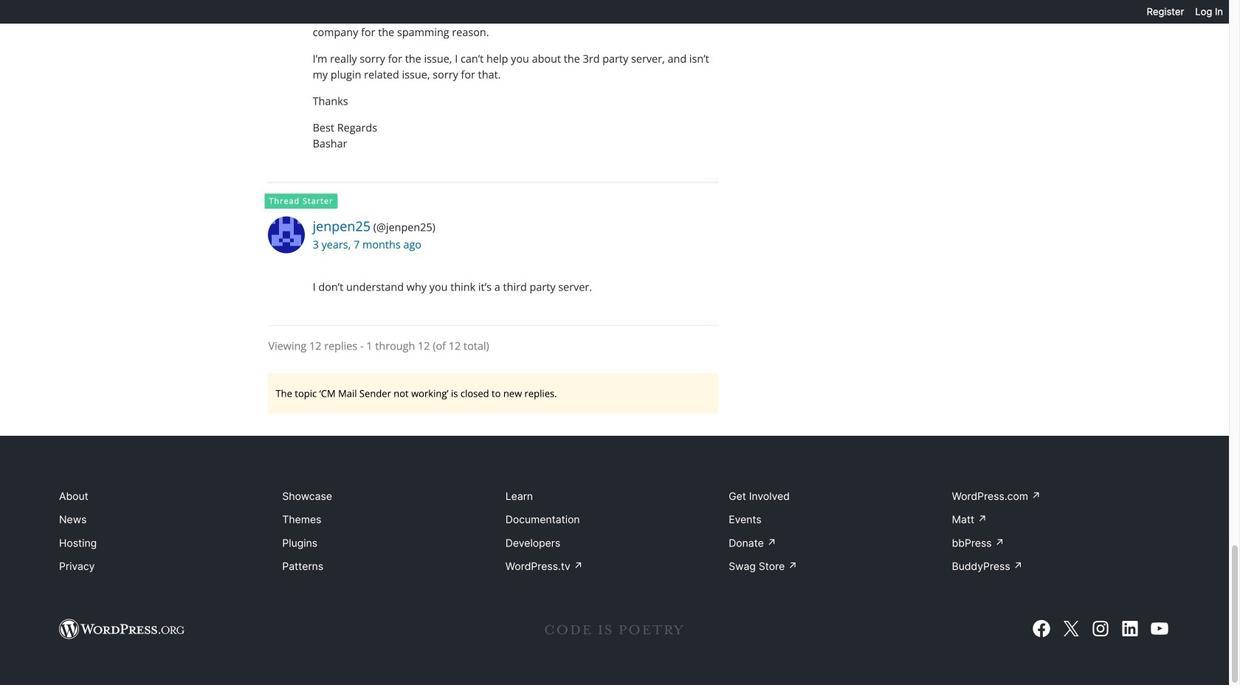 Task type: vqa. For each thing, say whether or not it's contained in the screenshot.
Footer Element
yes



Task type: locate. For each thing, give the bounding box(es) containing it.
menu
[[1142, 0, 1229, 24]]



Task type: describe. For each thing, give the bounding box(es) containing it.
footer element
[[59, 487, 1170, 577]]

code is poetry image
[[545, 626, 684, 635]]

toolbar navigation
[[1142, 0, 1229, 24]]



